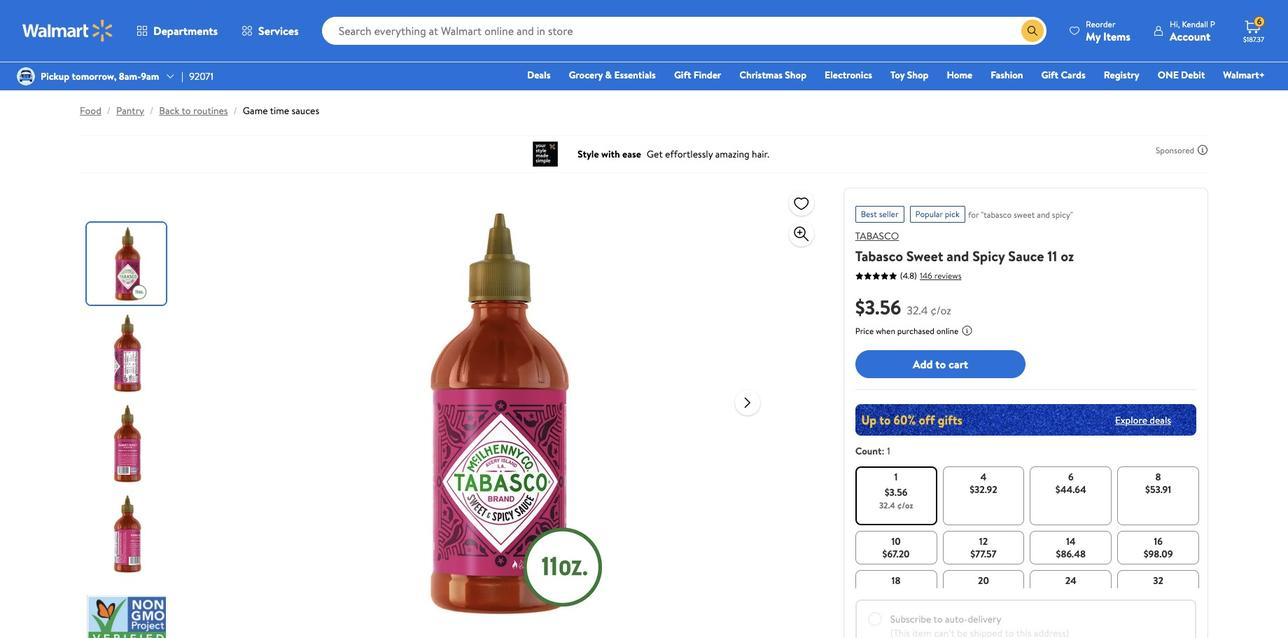 Task type: vqa. For each thing, say whether or not it's contained in the screenshot.
"cart"
yes



Task type: locate. For each thing, give the bounding box(es) containing it.
tabasco
[[856, 229, 900, 243]]

tabasco sweet and spicy sauce 11 oz - image 3 of 7 image
[[87, 403, 169, 485]]

to for subscribe
[[934, 612, 943, 626]]

¢/oz up 10
[[898, 499, 914, 511]]

1 shop from the left
[[785, 68, 807, 82]]

fashion
[[991, 68, 1024, 82]]

0 vertical spatial $3.56
[[856, 293, 902, 321]]

toy
[[891, 68, 905, 82]]

gift inside gift finder link
[[674, 68, 692, 82]]

sweet
[[907, 247, 944, 265]]

0 horizontal spatial and
[[947, 247, 970, 265]]

shop right "toy"
[[908, 68, 929, 82]]

home link
[[941, 67, 979, 83]]

to left cart
[[936, 356, 947, 372]]

shop for toy shop
[[908, 68, 929, 82]]

32.4 up 10
[[880, 499, 896, 511]]

0 vertical spatial 1
[[888, 444, 891, 458]]

1 up 10
[[895, 470, 898, 484]]

$3.56 32.4 ¢/oz
[[856, 293, 952, 321]]

to right the back
[[182, 104, 191, 118]]

18 button
[[856, 570, 938, 604]]

gift for gift cards
[[1042, 68, 1059, 82]]

services
[[259, 23, 299, 39]]

18
[[892, 574, 901, 588]]

popular
[[916, 208, 943, 220]]

146
[[920, 269, 933, 281]]

0 vertical spatial 6
[[1258, 16, 1262, 27]]

1 horizontal spatial 32.4
[[907, 303, 928, 318]]

/ left the back
[[150, 104, 154, 118]]

add to cart button
[[856, 350, 1026, 378]]

10 $67.20
[[883, 534, 910, 561]]

1 vertical spatial ¢/oz
[[898, 499, 914, 511]]

1 horizontal spatial and
[[1038, 209, 1051, 221]]

| 92071
[[182, 69, 214, 83]]

6 inside 6 $187.37
[[1258, 16, 1262, 27]]

1 gift from the left
[[674, 68, 692, 82]]

purchased
[[898, 325, 935, 337]]

and
[[1038, 209, 1051, 221], [947, 247, 970, 265]]

0 vertical spatial and
[[1038, 209, 1051, 221]]

2 vertical spatial to
[[934, 612, 943, 626]]

shop
[[785, 68, 807, 82], [908, 68, 929, 82]]

food / pantry / back to routines / game time sauces
[[80, 104, 320, 118]]

cards
[[1061, 68, 1086, 82]]

and left spicy"
[[1038, 209, 1051, 221]]

and inside "tabasco tabasco sweet and spicy sauce 11 oz"
[[947, 247, 970, 265]]

pantry
[[116, 104, 144, 118]]

$77.57
[[971, 547, 997, 561]]

gift inside gift cards link
[[1042, 68, 1059, 82]]

legal information image
[[962, 325, 973, 336]]

1 horizontal spatial /
[[150, 104, 154, 118]]

24 button
[[1031, 570, 1112, 604]]

1 horizontal spatial 6
[[1258, 16, 1262, 27]]

and for spicy
[[947, 247, 970, 265]]

tabasco sweet and spicy sauce 11 oz - image 1 of 7 image
[[87, 223, 169, 305]]

seller
[[880, 208, 899, 220]]

add
[[913, 356, 933, 372]]

one debit link
[[1152, 67, 1212, 83]]

walmart image
[[22, 20, 113, 42]]

electronics
[[825, 68, 873, 82]]

$3.56 inside 1 $3.56 32.4 ¢/oz
[[885, 485, 908, 499]]

0 horizontal spatial /
[[107, 104, 111, 118]]

4 $32.92
[[970, 470, 998, 497]]

6 for 6 $187.37
[[1258, 16, 1262, 27]]

10
[[892, 534, 901, 548]]

12
[[980, 534, 988, 548]]

1 vertical spatial to
[[936, 356, 947, 372]]

None radio
[[868, 612, 882, 626]]

deals
[[1150, 413, 1172, 427]]

shop right the christmas
[[785, 68, 807, 82]]

0 horizontal spatial 32.4
[[880, 499, 896, 511]]

2 gift from the left
[[1042, 68, 1059, 82]]

32 button
[[1118, 570, 1200, 604]]

zoom image modal image
[[793, 226, 810, 242]]

0 vertical spatial ¢/oz
[[931, 303, 952, 318]]

to inside add to cart button
[[936, 356, 947, 372]]

gift left cards in the top of the page
[[1042, 68, 1059, 82]]

count : 1
[[856, 444, 891, 458]]

6 $187.37
[[1244, 16, 1265, 44]]

32
[[1154, 574, 1164, 588]]

0 horizontal spatial shop
[[785, 68, 807, 82]]

price
[[856, 325, 874, 337]]

$3.56 down count : 1
[[885, 485, 908, 499]]

32.4 inside 1 $3.56 32.4 ¢/oz
[[880, 499, 896, 511]]

32.4 inside $3.56 32.4 ¢/oz
[[907, 303, 928, 318]]

32.4 up purchased
[[907, 303, 928, 318]]

Walmart Site-Wide search field
[[322, 17, 1047, 45]]

price when purchased online
[[856, 325, 959, 337]]

$187.37
[[1244, 34, 1265, 44]]

1 horizontal spatial shop
[[908, 68, 929, 82]]

1 horizontal spatial 1
[[895, 470, 898, 484]]

christmas shop link
[[734, 67, 813, 83]]

 image
[[17, 67, 35, 85]]

1 horizontal spatial gift
[[1042, 68, 1059, 82]]

registry link
[[1098, 67, 1146, 83]]

to for add
[[936, 356, 947, 372]]

/
[[107, 104, 111, 118], [150, 104, 154, 118], [234, 104, 237, 118]]

when
[[876, 325, 896, 337]]

and up the reviews
[[947, 247, 970, 265]]

¢/oz up "online"
[[931, 303, 952, 318]]

reorder my items
[[1086, 18, 1131, 44]]

14
[[1067, 534, 1076, 548]]

tomorrow,
[[72, 69, 117, 83]]

spicy"
[[1053, 209, 1074, 221]]

cart
[[949, 356, 969, 372]]

0 horizontal spatial gift
[[674, 68, 692, 82]]

1
[[888, 444, 891, 458], [895, 470, 898, 484]]

next media item image
[[740, 394, 756, 411]]

/ right food link at the top left of page
[[107, 104, 111, 118]]

¢/oz inside $3.56 32.4 ¢/oz
[[931, 303, 952, 318]]

1 vertical spatial 1
[[895, 470, 898, 484]]

reviews
[[935, 269, 962, 281]]

game time sauces link
[[243, 104, 320, 118]]

0 horizontal spatial ¢/oz
[[898, 499, 914, 511]]

24
[[1066, 574, 1077, 588]]

$3.56
[[856, 293, 902, 321], [885, 485, 908, 499]]

0 horizontal spatial 6
[[1069, 470, 1074, 484]]

explore deals
[[1116, 413, 1172, 427]]

¢/oz inside 1 $3.56 32.4 ¢/oz
[[898, 499, 914, 511]]

1 horizontal spatial ¢/oz
[[931, 303, 952, 318]]

32.4
[[907, 303, 928, 318], [880, 499, 896, 511]]

8 $53.91
[[1146, 470, 1172, 497]]

0 vertical spatial 32.4
[[907, 303, 928, 318]]

1 vertical spatial and
[[947, 247, 970, 265]]

gift
[[674, 68, 692, 82], [1042, 68, 1059, 82]]

for "tabasco sweet and spicy"
[[969, 209, 1074, 221]]

pickup tomorrow, 8am-9am
[[41, 69, 159, 83]]

count
[[856, 444, 882, 458]]

gift left finder
[[674, 68, 692, 82]]

2 horizontal spatial /
[[234, 104, 237, 118]]

1 vertical spatial $3.56
[[885, 485, 908, 499]]

to
[[182, 104, 191, 118], [936, 356, 947, 372], [934, 612, 943, 626]]

2 shop from the left
[[908, 68, 929, 82]]

$32.92
[[970, 483, 998, 497]]

online
[[937, 325, 959, 337]]

walmart+
[[1224, 68, 1266, 82]]

/ left the 'game'
[[234, 104, 237, 118]]

1 vertical spatial 6
[[1069, 470, 1074, 484]]

$3.56 up when
[[856, 293, 902, 321]]

to left auto- in the bottom right of the page
[[934, 612, 943, 626]]

toy shop link
[[885, 67, 935, 83]]

oz
[[1061, 247, 1075, 265]]

:
[[882, 444, 885, 458]]

6 up 14
[[1069, 470, 1074, 484]]

1 right :
[[888, 444, 891, 458]]

game
[[243, 104, 268, 118]]

add to cart
[[913, 356, 969, 372]]

tabasco sweet and spicy sauce 11 oz - image 5 of 7 image
[[87, 584, 169, 638]]

shop for christmas shop
[[785, 68, 807, 82]]

shop inside "link"
[[908, 68, 929, 82]]

pick
[[945, 208, 960, 220]]

6 up "$187.37"
[[1258, 16, 1262, 27]]

pickup
[[41, 69, 70, 83]]

$98.09
[[1144, 547, 1174, 561]]

1 vertical spatial 32.4
[[880, 499, 896, 511]]

6 inside 6 $44.64
[[1069, 470, 1074, 484]]

92071
[[189, 69, 214, 83]]

p
[[1211, 18, 1216, 30]]



Task type: describe. For each thing, give the bounding box(es) containing it.
home
[[947, 68, 973, 82]]

best seller
[[861, 208, 899, 220]]

one
[[1158, 68, 1179, 82]]

ad disclaimer and feedback image
[[1198, 144, 1209, 155]]

delivery
[[968, 612, 1002, 626]]

146 reviews link
[[918, 269, 962, 281]]

1 / from the left
[[107, 104, 111, 118]]

gift for gift finder
[[674, 68, 692, 82]]

6 $44.64
[[1056, 470, 1087, 497]]

fashion link
[[985, 67, 1030, 83]]

&
[[606, 68, 612, 82]]

food
[[80, 104, 101, 118]]

grocery & essentials
[[569, 68, 656, 82]]

8am-
[[119, 69, 141, 83]]

8
[[1156, 470, 1162, 484]]

spicy
[[973, 247, 1006, 265]]

grocery
[[569, 68, 603, 82]]

gift finder link
[[668, 67, 728, 83]]

|
[[182, 69, 184, 83]]

walmart+ link
[[1218, 67, 1272, 83]]

account
[[1170, 28, 1211, 44]]

christmas shop
[[740, 68, 807, 82]]

time
[[270, 104, 289, 118]]

services button
[[230, 14, 311, 48]]

back
[[159, 104, 180, 118]]

one debit
[[1158, 68, 1206, 82]]

explore
[[1116, 413, 1148, 427]]

registry
[[1104, 68, 1140, 82]]

1 inside 1 $3.56 32.4 ¢/oz
[[895, 470, 898, 484]]

1 $3.56 32.4 ¢/oz
[[880, 470, 914, 511]]

0 horizontal spatial 1
[[888, 444, 891, 458]]

tabasco sweet and spicy sauce 11 oz image
[[276, 188, 724, 636]]

(4.8) 146 reviews
[[901, 269, 962, 282]]

search icon image
[[1028, 25, 1039, 36]]

deals link
[[521, 67, 557, 83]]

9am
[[141, 69, 159, 83]]

best
[[861, 208, 878, 220]]

12 $77.57
[[971, 534, 997, 561]]

subscribe to auto-delivery
[[891, 612, 1002, 626]]

14 $86.48
[[1057, 534, 1086, 561]]

3 / from the left
[[234, 104, 237, 118]]

routines
[[193, 104, 228, 118]]

electronics link
[[819, 67, 879, 83]]

food link
[[80, 104, 101, 118]]

christmas
[[740, 68, 783, 82]]

tabasco sweet and spicy sauce 11 oz - image 4 of 7 image
[[87, 494, 169, 576]]

Search search field
[[322, 17, 1047, 45]]

my
[[1086, 28, 1101, 44]]

0 vertical spatial to
[[182, 104, 191, 118]]

kendall
[[1183, 18, 1209, 30]]

tabasco
[[856, 247, 904, 265]]

tabasco sweet and spicy sauce 11 oz - image 2 of 7 image
[[87, 313, 169, 395]]

gift finder
[[674, 68, 722, 82]]

11
[[1048, 247, 1058, 265]]

add to favorites list, tabasco sweet and spicy sauce 11 oz image
[[793, 194, 810, 212]]

$44.64
[[1056, 483, 1087, 497]]

16
[[1154, 534, 1163, 548]]

6 for 6 $44.64
[[1069, 470, 1074, 484]]

departments button
[[125, 14, 230, 48]]

explore deals link
[[1110, 407, 1177, 433]]

(4.8)
[[901, 270, 918, 282]]

16 $98.09
[[1144, 534, 1174, 561]]

gift cards
[[1042, 68, 1086, 82]]

for
[[969, 209, 979, 221]]

2 / from the left
[[150, 104, 154, 118]]

tabasco link
[[856, 229, 900, 243]]

pantry link
[[116, 104, 144, 118]]

up to sixty percent off deals. shop now. image
[[856, 404, 1197, 436]]

auto-
[[946, 612, 968, 626]]

sauce
[[1009, 247, 1045, 265]]

gift cards link
[[1036, 67, 1092, 83]]

tabasco tabasco sweet and spicy sauce 11 oz
[[856, 229, 1075, 265]]

20
[[978, 574, 990, 588]]

hi,
[[1170, 18, 1181, 30]]

popular pick
[[916, 208, 960, 220]]

finder
[[694, 68, 722, 82]]

and for spicy"
[[1038, 209, 1051, 221]]

essentials
[[615, 68, 656, 82]]

departments
[[153, 23, 218, 39]]

20 button
[[943, 570, 1025, 604]]

debit
[[1182, 68, 1206, 82]]

count list
[[853, 464, 1203, 607]]

grocery & essentials link
[[563, 67, 663, 83]]

$53.91
[[1146, 483, 1172, 497]]

back to routines link
[[159, 104, 228, 118]]



